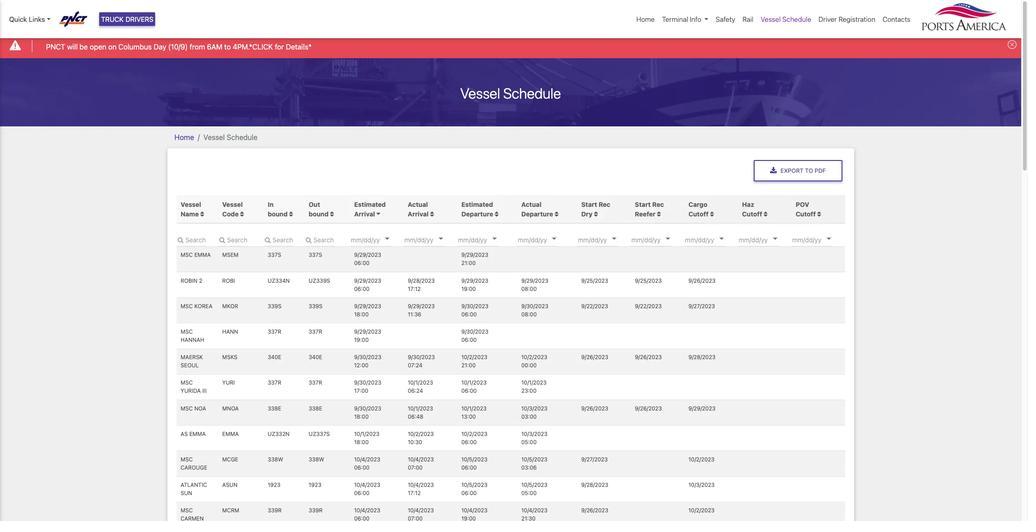 Task type: describe. For each thing, give the bounding box(es) containing it.
msc hannah
[[181, 328, 204, 343]]

pnct will be open on columbus day (10/9) from 6am to 4pm.*click for details* alert
[[0, 33, 1021, 58]]

10/4/2023 07:00
[[408, 456, 434, 471]]

truck
[[101, 15, 124, 23]]

atlantic
[[181, 482, 207, 489]]

iii
[[202, 388, 207, 395]]

9/30/2023 12:00
[[354, 354, 381, 369]]

0 horizontal spatial 9/29/2023 19:00
[[354, 328, 381, 343]]

terminal
[[662, 15, 688, 23]]

vessel schedule link
[[757, 10, 815, 28]]

safety link
[[712, 10, 739, 28]]

start rec dry
[[581, 200, 610, 218]]

07:24
[[408, 362, 423, 369]]

name
[[181, 210, 199, 218]]

0 vertical spatial 19:00
[[461, 286, 476, 292]]

13:00
[[461, 413, 476, 420]]

0 vertical spatial vessel schedule
[[761, 15, 811, 23]]

haz cutoff
[[742, 200, 762, 218]]

yuri
[[222, 380, 235, 386]]

driver registration link
[[815, 10, 879, 28]]

mkor
[[222, 303, 238, 310]]

uz339s
[[309, 277, 330, 284]]

out bound
[[309, 200, 330, 218]]

6am
[[207, 43, 222, 51]]

1 horizontal spatial vessel schedule
[[460, 84, 561, 102]]

1 338w from the left
[[268, 456, 283, 463]]

seoul
[[181, 362, 199, 369]]

mcrm
[[222, 507, 239, 514]]

estimated for departure
[[461, 200, 493, 208]]

2 9/25/2023 from the left
[[635, 277, 662, 284]]

dry
[[581, 210, 592, 218]]

2 340e from the left
[[309, 354, 322, 361]]

terminal info
[[662, 15, 701, 23]]

korea
[[194, 303, 212, 310]]

10/2/2023 21:00
[[461, 354, 487, 369]]

vessel name
[[181, 200, 201, 218]]

from
[[190, 43, 205, 51]]

03:06
[[521, 464, 537, 471]]

day
[[154, 43, 166, 51]]

mm/dd/yy field for first open calendar image from left
[[457, 233, 512, 246]]

emma down mnoa
[[222, 431, 239, 438]]

driver registration
[[819, 15, 875, 23]]

mm/dd/yy field for 4th open calendar image from the left
[[684, 233, 739, 246]]

1 horizontal spatial 9/28/2023
[[581, 482, 608, 489]]

10/2/2023 for 06:00
[[461, 431, 487, 438]]

msc noa
[[181, 405, 206, 412]]

registration
[[839, 15, 875, 23]]

terminal info link
[[658, 10, 712, 28]]

in bound
[[268, 200, 289, 218]]

10/1/2023 06:48
[[408, 405, 433, 420]]

1 338e from the left
[[268, 405, 281, 412]]

9/29/2023 21:00
[[461, 252, 488, 267]]

10/3/2023 05:00
[[521, 431, 547, 446]]

msc carmen
[[181, 507, 204, 521]]

18:00 for 10/1/2023 18:00
[[354, 439, 369, 446]]

pov cutoff
[[796, 200, 816, 218]]

as
[[181, 431, 188, 438]]

pnct will be open on columbus day (10/9) from 6am to 4pm.*click for details* link
[[46, 41, 312, 52]]

1 337s from the left
[[268, 252, 281, 259]]

1 open calendar image from the left
[[492, 238, 497, 240]]

10/1/2023 06:24
[[408, 380, 433, 395]]

06:00 inside 10/1/2023 06:00
[[461, 388, 477, 395]]

21:00 for 9/29/2023 21:00
[[461, 260, 476, 267]]

msc for msc yurida iii
[[181, 380, 193, 386]]

msc for msc hannah
[[181, 328, 193, 335]]

03:00
[[521, 413, 537, 420]]

18:00 for 9/30/2023 18:00
[[354, 413, 369, 420]]

asun
[[222, 482, 237, 489]]

2 vertical spatial 10/3/2023
[[688, 482, 715, 489]]

00:00
[[521, 362, 537, 369]]

on
[[108, 43, 116, 51]]

bound for in
[[268, 210, 288, 218]]

10/2/2023 for 21:00
[[461, 354, 487, 361]]

10/1/2023 for 06:24
[[408, 380, 433, 386]]

17:12 for 9/28/2023 17:12
[[408, 286, 421, 292]]

2
[[199, 277, 202, 284]]

rail
[[743, 15, 753, 23]]

10/4/2023 06:00 for 17:12
[[354, 482, 380, 497]]

0 vertical spatial 9/29/2023 19:00
[[461, 277, 488, 292]]

quick
[[9, 15, 27, 23]]

noa
[[194, 405, 206, 412]]

10/1/2023 23:00
[[521, 380, 547, 395]]

10/5/2023 05:00
[[521, 482, 547, 497]]

2 338w from the left
[[309, 456, 324, 463]]

9/30/2023 18:00
[[354, 405, 381, 420]]

2 339r from the left
[[309, 507, 323, 514]]

0 vertical spatial 9/27/2023
[[688, 303, 715, 310]]

msc for msc carouge
[[181, 456, 193, 463]]

10/3/2023 03:00
[[521, 405, 547, 420]]

10/2/2023 00:00
[[521, 354, 547, 369]]

06:24
[[408, 388, 423, 395]]

1 vertical spatial 19:00
[[354, 337, 369, 343]]

10/5/2023 03:06
[[521, 456, 547, 471]]

2 vertical spatial vessel schedule
[[203, 133, 257, 141]]

vessel code
[[222, 200, 243, 218]]

uz332n
[[268, 431, 290, 438]]

17:12 for 10/4/2023 17:12
[[408, 490, 421, 497]]

1 9/25/2023 from the left
[[581, 277, 608, 284]]

robi
[[222, 277, 235, 284]]

10/1/2023 18:00
[[354, 431, 379, 446]]

as emma
[[181, 431, 206, 438]]

columbus
[[118, 43, 152, 51]]

carouge
[[181, 464, 207, 471]]

17:00
[[354, 388, 368, 395]]

1 open calendar image from the left
[[385, 238, 389, 240]]

0 vertical spatial 9/28/2023
[[408, 277, 435, 284]]

4pm.*click
[[233, 43, 273, 51]]

estimated for arrival
[[354, 200, 386, 208]]

in
[[268, 200, 274, 208]]

bound for out
[[309, 210, 329, 218]]

rec for start rec reefer
[[652, 200, 664, 208]]

2 horizontal spatial 9/28/2023
[[688, 354, 716, 361]]

will
[[67, 43, 78, 51]]

vessel inside vessel schedule link
[[761, 15, 781, 23]]

1 horizontal spatial home link
[[633, 10, 658, 28]]

robin
[[181, 277, 198, 284]]

uz334n
[[268, 277, 290, 284]]

export
[[781, 167, 803, 174]]

10/1/2023 for 18:00
[[354, 431, 379, 438]]

mm/dd/yy field for third open calendar image from right
[[517, 233, 572, 246]]

reefer
[[635, 210, 656, 218]]

be
[[79, 43, 88, 51]]

cutoff for cargo
[[688, 210, 709, 218]]

out
[[309, 200, 320, 208]]

hannah
[[181, 337, 204, 343]]

cargo
[[688, 200, 707, 208]]

2 339s from the left
[[309, 303, 322, 310]]

3 open calendar image from the left
[[612, 238, 617, 240]]

0 horizontal spatial home
[[174, 133, 194, 141]]

08:00 for 9/29/2023 08:00
[[521, 286, 537, 292]]

to
[[224, 43, 231, 51]]

open
[[90, 43, 106, 51]]



Task type: locate. For each thing, give the bounding box(es) containing it.
10/1/2023 for 06:00
[[461, 380, 487, 386]]

10/1/2023 06:00
[[461, 380, 487, 395]]

1 arrival from the left
[[354, 210, 375, 218]]

start rec reefer
[[635, 200, 664, 218]]

21:00 inside 10/2/2023 21:00
[[461, 362, 476, 369]]

msc inside msc carmen
[[181, 507, 193, 514]]

2 rec from the left
[[652, 200, 664, 208]]

mm/dd/yy field for 2nd open calendar icon from left
[[403, 233, 458, 246]]

1 mm/dd/yy field from the left
[[350, 233, 404, 246]]

mm/dd/yy field down actual arrival
[[403, 233, 458, 246]]

0 horizontal spatial 340e
[[268, 354, 281, 361]]

0 horizontal spatial open calendar image
[[385, 238, 389, 240]]

339s down the uz339s
[[309, 303, 322, 310]]

18:00 inside 10/1/2023 18:00
[[354, 439, 369, 446]]

arrival for actual arrival
[[408, 210, 429, 218]]

0 vertical spatial 21:00
[[461, 260, 476, 267]]

msc left noa
[[181, 405, 193, 412]]

start for dry
[[581, 200, 597, 208]]

1 horizontal spatial 338w
[[309, 456, 324, 463]]

17:12 up 9/29/2023 11:36 in the bottom of the page
[[408, 286, 421, 292]]

robin 2
[[181, 277, 202, 284]]

338e up uz332n
[[268, 405, 281, 412]]

21:00 inside '9/29/2023 21:00'
[[461, 260, 476, 267]]

rec inside start rec reefer
[[652, 200, 664, 208]]

carmen
[[181, 516, 204, 521]]

1 vertical spatial 10/5/2023 06:00
[[461, 482, 487, 497]]

mm/dd/yy field for second open calendar image from the right
[[577, 233, 631, 246]]

0 vertical spatial 10/3/2023
[[521, 405, 547, 412]]

1 05:00 from the top
[[521, 439, 537, 446]]

bound down out
[[309, 210, 329, 218]]

0 horizontal spatial 9/28/2023
[[408, 277, 435, 284]]

23:00
[[521, 388, 537, 395]]

mm/dd/yy field for 1st open calendar icon from right
[[631, 233, 685, 246]]

start inside start rec reefer
[[635, 200, 651, 208]]

msc for msc korea
[[181, 303, 193, 310]]

1 cutoff from the left
[[688, 210, 709, 218]]

1 08:00 from the top
[[521, 286, 537, 292]]

2 estimated from the left
[[461, 200, 493, 208]]

1 horizontal spatial home
[[636, 15, 655, 23]]

10/4/2023 06:00 for 07:00
[[354, 456, 380, 471]]

07:00
[[408, 464, 423, 471]]

9/29/2023 06:00
[[354, 252, 381, 267], [354, 277, 381, 292]]

1 vertical spatial 9/27/2023
[[581, 456, 608, 463]]

1 vertical spatial 18:00
[[354, 413, 369, 420]]

9/29/2023 06:00 for 337s
[[354, 252, 381, 267]]

1 1923 from the left
[[268, 482, 280, 489]]

2 vertical spatial 9/28/2023
[[581, 482, 608, 489]]

0 horizontal spatial 1923
[[268, 482, 280, 489]]

0 vertical spatial 17:12
[[408, 286, 421, 292]]

msc inside the msc yurida iii
[[181, 380, 193, 386]]

arrival for estimated arrival
[[354, 210, 375, 218]]

mm/dd/yy field for third open calendar icon from the right
[[350, 233, 404, 246]]

18:00 for 9/29/2023 18:00
[[354, 311, 369, 318]]

9/26/2023
[[688, 277, 716, 284], [581, 354, 608, 361], [635, 354, 662, 361], [581, 405, 608, 412], [635, 405, 662, 412], [581, 507, 608, 514]]

msc up the carmen
[[181, 507, 193, 514]]

8 mm/dd/yy field from the left
[[738, 233, 792, 246]]

2 vertical spatial schedule
[[227, 133, 257, 141]]

0 horizontal spatial start
[[581, 200, 597, 208]]

actual inside actual arrival
[[408, 200, 428, 208]]

9/30/2023 06:00
[[461, 303, 488, 318], [461, 328, 488, 343]]

10/1/2023 up 23:00
[[521, 380, 547, 386]]

2 msc from the top
[[181, 303, 193, 310]]

1 horizontal spatial departure
[[521, 210, 553, 218]]

1 vertical spatial 08:00
[[521, 311, 537, 318]]

1 horizontal spatial 339r
[[309, 507, 323, 514]]

2 18:00 from the top
[[354, 413, 369, 420]]

0 horizontal spatial schedule
[[227, 133, 257, 141]]

bound inside in bound
[[268, 210, 288, 218]]

2 17:12 from the top
[[408, 490, 421, 497]]

17:12 down 07:00
[[408, 490, 421, 497]]

1 bound from the left
[[268, 210, 288, 218]]

9/29/2023 19:00 down '9/29/2023 21:00'
[[461, 277, 488, 292]]

1 vertical spatial vessel schedule
[[460, 84, 561, 102]]

1 9/22/2023 from the left
[[581, 303, 608, 310]]

pnct
[[46, 43, 65, 51]]

msc for msc noa
[[181, 405, 193, 412]]

10/1/2023 down 9/30/2023 18:00 at the bottom
[[354, 431, 379, 438]]

1 horizontal spatial arrival
[[408, 210, 429, 218]]

pdf
[[815, 167, 826, 174]]

06:00 inside 10/2/2023 06:00
[[461, 439, 477, 446]]

1 340e from the left
[[268, 354, 281, 361]]

emma right as
[[189, 431, 206, 438]]

9/29/2023 19:00 down 9/29/2023 18:00 on the bottom of page
[[354, 328, 381, 343]]

2 horizontal spatial open calendar image
[[666, 238, 670, 240]]

08:00 inside 9/30/2023 08:00
[[521, 311, 537, 318]]

0 vertical spatial 18:00
[[354, 311, 369, 318]]

msc inside msc hannah
[[181, 328, 193, 335]]

18:00 inside 9/30/2023 18:00
[[354, 413, 369, 420]]

open calendar image
[[492, 238, 497, 240], [552, 238, 557, 240], [612, 238, 617, 240], [719, 238, 724, 240]]

2 actual from the left
[[521, 200, 541, 208]]

0 horizontal spatial arrival
[[354, 210, 375, 218]]

msc up yurida
[[181, 380, 193, 386]]

rec left start rec reefer
[[599, 200, 610, 208]]

9/25/2023
[[581, 277, 608, 284], [635, 277, 662, 284]]

contacts
[[883, 15, 910, 23]]

10/3/2023
[[521, 405, 547, 412], [521, 431, 547, 438], [688, 482, 715, 489]]

2 21:00 from the top
[[461, 362, 476, 369]]

info
[[690, 15, 701, 23]]

1 18:00 from the top
[[354, 311, 369, 318]]

cutoff
[[688, 210, 709, 218], [742, 210, 762, 218], [796, 210, 816, 218]]

1 horizontal spatial 339s
[[309, 303, 322, 310]]

338w down uz332n
[[268, 456, 283, 463]]

1 339r from the left
[[268, 507, 282, 514]]

safety
[[716, 15, 735, 23]]

9/30/2023 06:00 for 9/29/2023 18:00
[[461, 303, 488, 318]]

truck drivers
[[101, 15, 153, 23]]

cutoff down cargo
[[688, 210, 709, 218]]

mm/dd/yy field down haz cutoff
[[738, 233, 792, 246]]

mm/dd/yy field down cargo cutoff
[[684, 233, 739, 246]]

18:00 inside 9/29/2023 18:00
[[354, 311, 369, 318]]

0 vertical spatial 9/30/2023 06:00
[[461, 303, 488, 318]]

1 vertical spatial 21:00
[[461, 362, 476, 369]]

1 horizontal spatial rec
[[652, 200, 664, 208]]

msc for msc carmen
[[181, 507, 193, 514]]

msc up hannah
[[181, 328, 193, 335]]

2 cutoff from the left
[[742, 210, 762, 218]]

1 horizontal spatial 340e
[[309, 354, 322, 361]]

cutoff down pov
[[796, 210, 816, 218]]

1 vertical spatial home
[[174, 133, 194, 141]]

05:00 inside '10/5/2023 05:00'
[[521, 490, 537, 497]]

0 horizontal spatial cutoff
[[688, 210, 709, 218]]

2 mm/dd/yy field from the left
[[403, 233, 458, 246]]

0 horizontal spatial 9/25/2023
[[581, 277, 608, 284]]

mm/dd/yy field
[[350, 233, 404, 246], [403, 233, 458, 246], [457, 233, 512, 246], [517, 233, 572, 246], [577, 233, 631, 246], [631, 233, 685, 246], [684, 233, 739, 246], [738, 233, 792, 246]]

1 horizontal spatial cutoff
[[742, 210, 762, 218]]

pov
[[796, 200, 809, 208]]

msc inside msc carouge
[[181, 456, 193, 463]]

10/2/2023
[[461, 354, 487, 361], [521, 354, 547, 361], [408, 431, 434, 438], [461, 431, 487, 438], [688, 456, 715, 463], [688, 507, 715, 514]]

0 horizontal spatial 339s
[[268, 303, 282, 310]]

cutoff down 'haz'
[[742, 210, 762, 218]]

1 horizontal spatial 9/22/2023
[[635, 303, 662, 310]]

10/5/2023 06:00
[[461, 456, 487, 471], [461, 482, 487, 497]]

9/28/2023 17:12
[[408, 277, 435, 292]]

msc for msc emma
[[181, 252, 193, 259]]

mm/dd/yy field up '9/29/2023 21:00'
[[457, 233, 512, 246]]

17:12 inside "10/4/2023 17:12"
[[408, 490, 421, 497]]

05:00 up 10/5/2023 03:06
[[521, 439, 537, 446]]

10:30
[[408, 439, 422, 446]]

10/2/2023 10:30
[[408, 431, 434, 446]]

1 start from the left
[[581, 200, 597, 208]]

cutoff for haz
[[742, 210, 762, 218]]

19:00 down '9/29/2023 21:00'
[[461, 286, 476, 292]]

2 1923 from the left
[[309, 482, 321, 489]]

1 msc from the top
[[181, 252, 193, 259]]

export to pdf
[[781, 167, 826, 174]]

6 mm/dd/yy field from the left
[[631, 233, 685, 246]]

7 msc from the top
[[181, 507, 193, 514]]

code
[[222, 210, 239, 218]]

schedule
[[782, 15, 811, 23], [503, 84, 561, 102], [227, 133, 257, 141]]

10/1/2023 up 06:48
[[408, 405, 433, 412]]

05:00 down 03:06 on the right bottom of page
[[521, 490, 537, 497]]

10/1/2023 13:00
[[461, 405, 487, 420]]

2 bound from the left
[[309, 210, 329, 218]]

1 21:00 from the top
[[461, 260, 476, 267]]

2 open calendar image from the left
[[439, 238, 443, 240]]

9/30/2023
[[461, 303, 488, 310], [521, 303, 548, 310], [461, 328, 488, 335], [354, 354, 381, 361], [408, 354, 435, 361], [354, 380, 381, 386], [354, 405, 381, 412]]

hann
[[222, 328, 238, 335]]

3 mm/dd/yy field from the left
[[457, 233, 512, 246]]

3 cutoff from the left
[[796, 210, 816, 218]]

337s up the uz339s
[[309, 252, 322, 259]]

10/3/2023 for 03:00
[[521, 405, 547, 412]]

rec
[[599, 200, 610, 208], [652, 200, 664, 208]]

bound down 'in'
[[268, 210, 288, 218]]

08:00 down 9/29/2023 08:00 at the right bottom
[[521, 311, 537, 318]]

1 horizontal spatial 19:00
[[461, 286, 476, 292]]

05:00 inside 10/3/2023 05:00
[[521, 439, 537, 446]]

4 mm/dd/yy field from the left
[[517, 233, 572, 246]]

2 337s from the left
[[309, 252, 322, 259]]

1 9/29/2023 06:00 from the top
[[354, 252, 381, 267]]

rec for start rec dry
[[599, 200, 610, 208]]

2 vertical spatial 18:00
[[354, 439, 369, 446]]

2 horizontal spatial schedule
[[782, 15, 811, 23]]

rec up reefer
[[652, 200, 664, 208]]

1 horizontal spatial 338e
[[309, 405, 322, 412]]

to
[[805, 167, 813, 174]]

0 horizontal spatial 338w
[[268, 456, 283, 463]]

337s
[[268, 252, 281, 259], [309, 252, 322, 259]]

download image
[[770, 167, 777, 174]]

2 9/30/2023 06:00 from the top
[[461, 328, 488, 343]]

1 vertical spatial 10/4/2023 06:00
[[354, 482, 380, 497]]

open calendar image
[[385, 238, 389, 240], [439, 238, 443, 240], [666, 238, 670, 240]]

1 horizontal spatial 9/29/2023 19:00
[[461, 277, 488, 292]]

1 17:12 from the top
[[408, 286, 421, 292]]

1 9/30/2023 06:00 from the top
[[461, 303, 488, 318]]

msks
[[222, 354, 237, 361]]

emma up 2
[[194, 252, 211, 259]]

9/29/2023 11:36
[[408, 303, 435, 318]]

links
[[29, 15, 45, 23]]

actual inside actual departure
[[521, 200, 541, 208]]

10/1/2023 up 13:00
[[461, 405, 487, 412]]

home link
[[633, 10, 658, 28], [174, 133, 194, 141]]

actual for actual departure
[[521, 200, 541, 208]]

4 msc from the top
[[181, 380, 193, 386]]

10/1/2023 down 10/2/2023 21:00
[[461, 380, 487, 386]]

338w
[[268, 456, 283, 463], [309, 456, 324, 463]]

1 vertical spatial 9/30/2023 06:00
[[461, 328, 488, 343]]

mm/dd/yy field down estimated arrival
[[350, 233, 404, 246]]

2 9/22/2023 from the left
[[635, 303, 662, 310]]

10/5/2023
[[461, 456, 487, 463], [521, 456, 547, 463], [461, 482, 487, 489], [521, 482, 547, 489]]

None field
[[176, 233, 206, 246], [218, 233, 248, 246], [263, 233, 293, 246], [304, 233, 334, 246], [176, 233, 206, 246], [218, 233, 248, 246], [263, 233, 293, 246], [304, 233, 334, 246]]

2 9/29/2023 06:00 from the top
[[354, 277, 381, 292]]

6 msc from the top
[[181, 456, 193, 463]]

3 18:00 from the top
[[354, 439, 369, 446]]

1 horizontal spatial estimated
[[461, 200, 493, 208]]

mm/dd/yy field down reefer
[[631, 233, 685, 246]]

0 vertical spatial 10/4/2023 06:00
[[354, 456, 380, 471]]

vessel
[[761, 15, 781, 23], [460, 84, 500, 102], [203, 133, 225, 141], [181, 200, 201, 208], [222, 200, 243, 208]]

339s
[[268, 303, 282, 310], [309, 303, 322, 310]]

10/1/2023 for 06:48
[[408, 405, 433, 412]]

0 vertical spatial 9/29/2023 06:00
[[354, 252, 381, 267]]

10/2/2023 for 00:00
[[521, 354, 547, 361]]

12:00
[[354, 362, 368, 369]]

1 horizontal spatial bound
[[309, 210, 329, 218]]

0 vertical spatial home link
[[633, 10, 658, 28]]

21:00
[[461, 260, 476, 267], [461, 362, 476, 369]]

10/2/2023 for 10:30
[[408, 431, 434, 438]]

10/5/2023 06:00 for 10/4/2023 17:12
[[461, 482, 487, 497]]

2 open calendar image from the left
[[552, 238, 557, 240]]

9/29/2023 08:00
[[521, 277, 548, 292]]

close image
[[1008, 40, 1017, 49]]

08:00 for 9/30/2023 08:00
[[521, 311, 537, 318]]

1 vertical spatial home link
[[174, 133, 194, 141]]

1 estimated from the left
[[354, 200, 386, 208]]

10/1/2023 for 13:00
[[461, 405, 487, 412]]

5 msc from the top
[[181, 405, 193, 412]]

0 horizontal spatial bound
[[268, 210, 288, 218]]

10/2/2023 06:00
[[461, 431, 487, 446]]

bound inside out bound
[[309, 210, 329, 218]]

1 horizontal spatial 1923
[[309, 482, 321, 489]]

0 horizontal spatial 19:00
[[354, 337, 369, 343]]

1 horizontal spatial actual
[[521, 200, 541, 208]]

rec inside "start rec dry"
[[599, 200, 610, 208]]

10/3/2023 for 05:00
[[521, 431, 547, 438]]

3 open calendar image from the left
[[666, 238, 670, 240]]

0 horizontal spatial departure
[[461, 210, 493, 218]]

2 338e from the left
[[309, 405, 322, 412]]

06:00
[[354, 260, 370, 267], [354, 286, 370, 292], [461, 311, 477, 318], [461, 337, 477, 343], [461, 388, 477, 395], [461, 439, 477, 446], [354, 464, 370, 471], [461, 464, 477, 471], [354, 490, 370, 497], [461, 490, 477, 497]]

1 horizontal spatial 9/25/2023
[[635, 277, 662, 284]]

2 departure from the left
[[521, 210, 553, 218]]

06:48
[[408, 413, 423, 420]]

17:12 inside 9/28/2023 17:12
[[408, 286, 421, 292]]

05:00 for 10/3/2023 05:00
[[521, 439, 537, 446]]

departure
[[461, 210, 493, 218], [521, 210, 553, 218]]

0 horizontal spatial home link
[[174, 133, 194, 141]]

1 rec from the left
[[599, 200, 610, 208]]

mm/dd/yy field down dry at right top
[[577, 233, 631, 246]]

5 mm/dd/yy field from the left
[[577, 233, 631, 246]]

338w down uz337s
[[309, 456, 324, 463]]

2 05:00 from the top
[[521, 490, 537, 497]]

0 vertical spatial 10/5/2023 06:00
[[461, 456, 487, 471]]

bound
[[268, 210, 288, 218], [309, 210, 329, 218]]

05:00 for 10/5/2023 05:00
[[521, 490, 537, 497]]

337s up uz334n
[[268, 252, 281, 259]]

1 vertical spatial schedule
[[503, 84, 561, 102]]

yurida
[[181, 388, 201, 395]]

1 actual from the left
[[408, 200, 428, 208]]

start up dry at right top
[[581, 200, 597, 208]]

1 10/4/2023 06:00 from the top
[[354, 456, 380, 471]]

msc left the korea
[[181, 303, 193, 310]]

1 vertical spatial 9/28/2023
[[688, 354, 716, 361]]

10/1/2023 up 06:24
[[408, 380, 433, 386]]

0 horizontal spatial 9/27/2023
[[581, 456, 608, 463]]

cutoff for pov
[[796, 210, 816, 218]]

3 msc from the top
[[181, 328, 193, 335]]

uz337s
[[309, 431, 330, 438]]

08:00 up 9/30/2023 08:00
[[521, 286, 537, 292]]

0 vertical spatial home
[[636, 15, 655, 23]]

1 horizontal spatial open calendar image
[[439, 238, 443, 240]]

sun
[[181, 490, 192, 497]]

1 vertical spatial 05:00
[[521, 490, 537, 497]]

7 mm/dd/yy field from the left
[[684, 233, 739, 246]]

start for reefer
[[635, 200, 651, 208]]

10/1/2023 for 23:00
[[521, 380, 547, 386]]

0 vertical spatial schedule
[[782, 15, 811, 23]]

21:00 for 10/2/2023 21:00
[[461, 362, 476, 369]]

9/29/2023 06:00 for uz339s
[[354, 277, 381, 292]]

2 arrival from the left
[[408, 210, 429, 218]]

start inside "start rec dry"
[[581, 200, 597, 208]]

mm/dd/yy field down actual departure
[[517, 233, 572, 246]]

1 339s from the left
[[268, 303, 282, 310]]

start up reefer
[[635, 200, 651, 208]]

home
[[636, 15, 655, 23], [174, 133, 194, 141]]

1 vertical spatial 17:12
[[408, 490, 421, 497]]

2 08:00 from the top
[[521, 311, 537, 318]]

1 horizontal spatial schedule
[[503, 84, 561, 102]]

0 horizontal spatial estimated
[[354, 200, 386, 208]]

0 horizontal spatial 338e
[[268, 405, 281, 412]]

2 10/5/2023 06:00 from the top
[[461, 482, 487, 497]]

10/5/2023 06:00 for 10/4/2023 07:00
[[461, 456, 487, 471]]

msc up the 'robin'
[[181, 252, 193, 259]]

0 horizontal spatial vessel schedule
[[203, 133, 257, 141]]

driver
[[819, 15, 837, 23]]

0 horizontal spatial rec
[[599, 200, 610, 208]]

msc up carouge
[[181, 456, 193, 463]]

maersk
[[181, 354, 203, 361]]

estimated inside estimated departure
[[461, 200, 493, 208]]

details*
[[286, 43, 312, 51]]

1 horizontal spatial 9/27/2023
[[688, 303, 715, 310]]

arrival inside estimated arrival
[[354, 210, 375, 218]]

4 open calendar image from the left
[[719, 238, 724, 240]]

2 10/4/2023 06:00 from the top
[[354, 482, 380, 497]]

msc korea
[[181, 303, 212, 310]]

0 horizontal spatial 339r
[[268, 507, 282, 514]]

1 vertical spatial 10/3/2023
[[521, 431, 547, 438]]

quick links link
[[9, 14, 50, 24]]

337r
[[268, 328, 281, 335], [309, 328, 322, 335], [268, 380, 281, 386], [309, 380, 322, 386]]

1 vertical spatial 9/29/2023 06:00
[[354, 277, 381, 292]]

actual arrival
[[408, 200, 429, 218]]

2 horizontal spatial vessel schedule
[[761, 15, 811, 23]]

departure for actual
[[521, 210, 553, 218]]

08:00 inside 9/29/2023 08:00
[[521, 286, 537, 292]]

0 horizontal spatial 337s
[[268, 252, 281, 259]]

0 vertical spatial 05:00
[[521, 439, 537, 446]]

departure for estimated
[[461, 210, 493, 218]]

339s down uz334n
[[268, 303, 282, 310]]

1 horizontal spatial 337s
[[309, 252, 322, 259]]

1 horizontal spatial start
[[635, 200, 651, 208]]

for
[[275, 43, 284, 51]]

0 vertical spatial 08:00
[[521, 286, 537, 292]]

1 departure from the left
[[461, 210, 493, 218]]

1 10/5/2023 06:00 from the top
[[461, 456, 487, 471]]

cargo cutoff
[[688, 200, 709, 218]]

1 vertical spatial 9/29/2023 19:00
[[354, 328, 381, 343]]

2 start from the left
[[635, 200, 651, 208]]

emma for as emma
[[189, 431, 206, 438]]

maersk seoul
[[181, 354, 203, 369]]

vessel schedule
[[761, 15, 811, 23], [460, 84, 561, 102], [203, 133, 257, 141]]

2 horizontal spatial cutoff
[[796, 210, 816, 218]]

9/27/2023
[[688, 303, 715, 310], [581, 456, 608, 463]]

19:00 up 9/30/2023 12:00
[[354, 337, 369, 343]]

emma for msc emma
[[194, 252, 211, 259]]

9/30/2023 06:00 for 9/29/2023 19:00
[[461, 328, 488, 343]]

contacts link
[[879, 10, 914, 28]]

11:36
[[408, 311, 421, 318]]

9/30/2023 07:24
[[408, 354, 435, 369]]

05:00
[[521, 439, 537, 446], [521, 490, 537, 497]]

msc yurida iii
[[181, 380, 207, 395]]

quick links
[[9, 15, 45, 23]]

actual for actual arrival
[[408, 200, 428, 208]]

0 horizontal spatial actual
[[408, 200, 428, 208]]

0 horizontal spatial 9/22/2023
[[581, 303, 608, 310]]

338e up uz337s
[[309, 405, 322, 412]]



Task type: vqa. For each thing, say whether or not it's contained in the screenshot.


